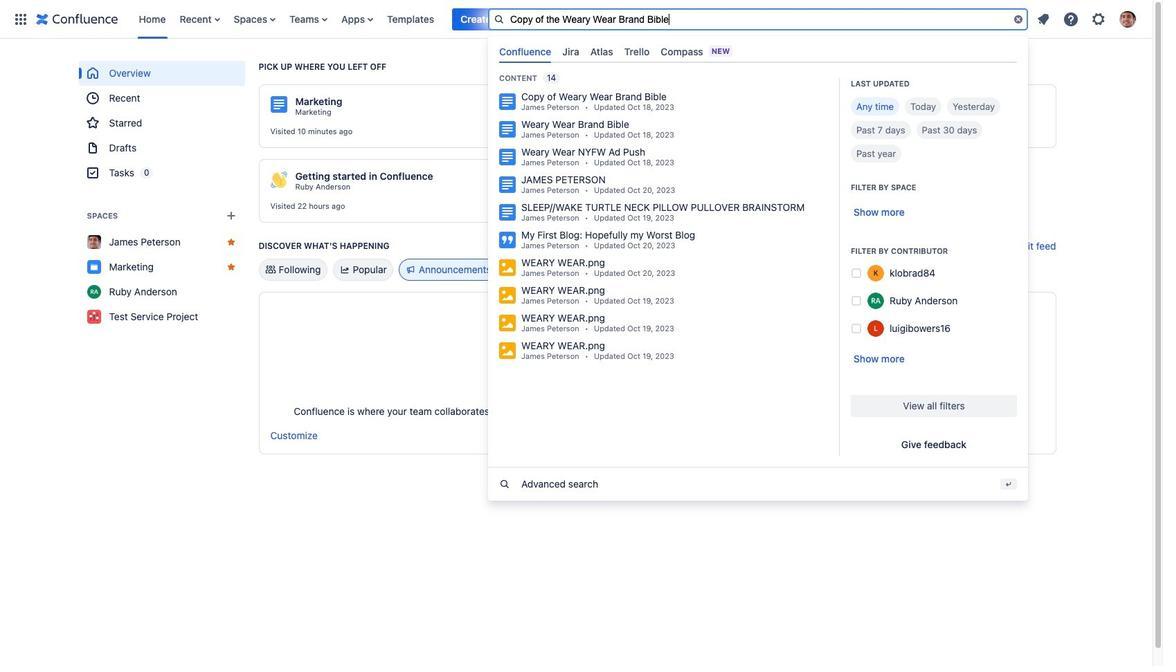 Task type: describe. For each thing, give the bounding box(es) containing it.
2 attachment image from the top
[[499, 287, 516, 304]]

settings icon image
[[1091, 11, 1107, 27]]

clear search session image
[[1013, 14, 1024, 25]]

blogpost image
[[499, 232, 516, 248]]

:wave: image
[[270, 172, 287, 188]]

4 tab from the left
[[619, 40, 655, 63]]

1 page image from the top
[[499, 149, 516, 165]]

appswitcher icon image
[[12, 11, 29, 27]]

3 attachment image from the top
[[499, 343, 516, 359]]

1 tab from the left
[[494, 40, 557, 63]]

1 page image from the top
[[499, 93, 516, 110]]

premium image
[[814, 14, 825, 25]]

unstar this space image
[[225, 237, 236, 248]]

advanced search image
[[499, 479, 510, 490]]

:wave: image
[[270, 172, 287, 188]]

list for appswitcher icon
[[132, 0, 805, 38]]

2 tab from the left
[[557, 40, 585, 63]]

global element
[[8, 0, 805, 38]]

list for premium image
[[1031, 7, 1145, 32]]

3 page image from the top
[[499, 176, 516, 193]]



Task type: vqa. For each thing, say whether or not it's contained in the screenshot.
Share link
no



Task type: locate. For each thing, give the bounding box(es) containing it.
1 horizontal spatial list
[[1031, 7, 1145, 32]]

1 vertical spatial attachment image
[[499, 287, 516, 304]]

unstar this space image
[[225, 262, 236, 273]]

help icon image
[[1063, 11, 1079, 27]]

0 vertical spatial page image
[[499, 93, 516, 110]]

0 vertical spatial page image
[[499, 149, 516, 165]]

tab list
[[494, 40, 1023, 63]]

banner
[[0, 0, 1153, 501]]

tab
[[494, 40, 557, 63], [557, 40, 585, 63], [585, 40, 619, 63], [619, 40, 655, 63]]

2 page image from the top
[[499, 121, 516, 138]]

last updated option group
[[851, 97, 1017, 162]]

attachment image
[[499, 259, 516, 276], [499, 287, 516, 304], [499, 343, 516, 359]]

1 vertical spatial page image
[[499, 121, 516, 138]]

attachment image down blogpost icon
[[499, 259, 516, 276]]

page image
[[499, 93, 516, 110], [499, 121, 516, 138], [499, 176, 516, 193]]

list item
[[452, 8, 499, 30]]

attachment image up attachment image
[[499, 287, 516, 304]]

1 vertical spatial page image
[[499, 204, 516, 221]]

search image
[[494, 14, 505, 25]]

Search Confluence field
[[488, 8, 1028, 30]]

3 tab from the left
[[585, 40, 619, 63]]

2 vertical spatial attachment image
[[499, 343, 516, 359]]

your profile and preferences image
[[1120, 11, 1136, 27]]

list
[[132, 0, 805, 38], [1031, 7, 1145, 32]]

confluence image
[[36, 11, 118, 27], [36, 11, 118, 27]]

attachment image down attachment image
[[499, 343, 516, 359]]

2 vertical spatial page image
[[499, 176, 516, 193]]

None search field
[[488, 8, 1028, 30]]

page image
[[499, 149, 516, 165], [499, 204, 516, 221]]

attachment image
[[499, 315, 516, 331]]

create a space image
[[223, 208, 239, 224]]

1 attachment image from the top
[[499, 259, 516, 276]]

group
[[79, 61, 245, 186]]

0 vertical spatial attachment image
[[499, 259, 516, 276]]

2 page image from the top
[[499, 204, 516, 221]]

0 horizontal spatial list
[[132, 0, 805, 38]]

notification icon image
[[1035, 11, 1052, 27]]

list item inside 'list'
[[452, 8, 499, 30]]



